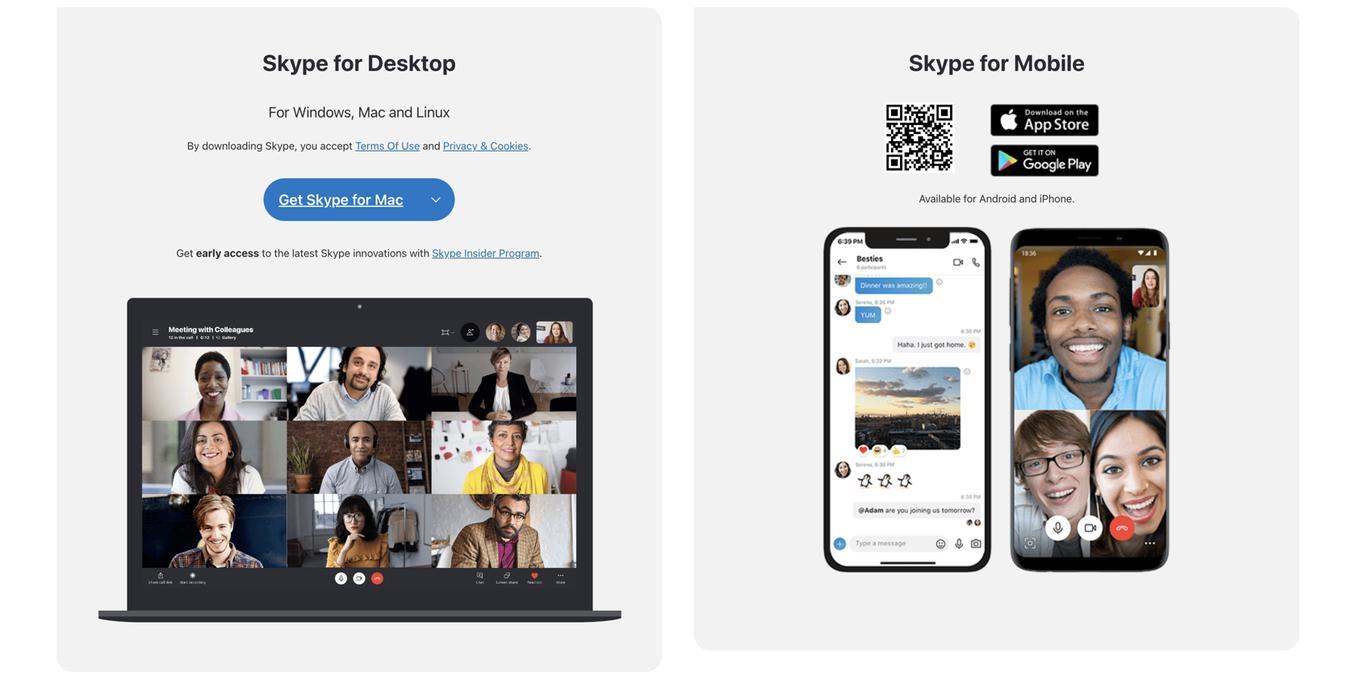 Task type: describe. For each thing, give the bounding box(es) containing it.
cookies
[[490, 140, 528, 152]]

to
[[262, 247, 271, 259]]

skype on mobile device image
[[823, 222, 1170, 577]]

. for privacy & cookies
[[528, 140, 531, 152]]

for for skype for mobile
[[980, 49, 1009, 76]]

with
[[410, 247, 429, 259]]

of
[[387, 140, 399, 152]]

get skype for mac link
[[279, 190, 403, 209]]

skype for mobile
[[909, 49, 1085, 76]]

skype insider program link
[[432, 247, 539, 259]]

access
[[224, 247, 259, 259]]

skype up 'download skype through qr code' image on the top of the page
[[909, 49, 975, 76]]

get for get skype for mac
[[279, 191, 303, 208]]

iphone.
[[1039, 193, 1075, 205]]

skype,
[[265, 140, 297, 152]]

terms of use link
[[355, 140, 420, 152]]

&
[[480, 140, 487, 152]]

skype right latest
[[321, 247, 350, 259]]

the
[[274, 247, 289, 259]]

privacy
[[443, 140, 478, 152]]

for up get early access to the latest skype innovations with skype insider program .
[[352, 191, 371, 208]]

android
[[979, 193, 1016, 205]]

program
[[499, 247, 539, 259]]

accept
[[320, 140, 352, 152]]

privacy & cookies link
[[443, 140, 528, 152]]

for for available for android and iphone.
[[963, 193, 976, 205]]

innovations
[[353, 247, 407, 259]]

download on the appstore image
[[990, 104, 1099, 136]]

terms
[[355, 140, 384, 152]]

get early access to the latest skype innovations with skype insider program .
[[176, 247, 542, 259]]

available for android and iphone.
[[919, 193, 1075, 205]]



Task type: vqa. For each thing, say whether or not it's contained in the screenshot.
206- at bottom
no



Task type: locate. For each thing, give the bounding box(es) containing it.
get it on google play image
[[990, 144, 1099, 177]]

. right &
[[528, 140, 531, 152]]

get left early
[[176, 247, 193, 259]]

. right "insider"
[[539, 247, 542, 259]]

get for get early access to the latest skype innovations with skype insider program .
[[176, 247, 193, 259]]

0 horizontal spatial and
[[389, 103, 413, 121]]

get
[[279, 191, 303, 208], [176, 247, 193, 259]]

linux
[[416, 103, 450, 121]]

skype up for
[[262, 49, 329, 76]]

insider
[[464, 247, 496, 259]]

by
[[187, 140, 199, 152]]

windows,
[[293, 103, 355, 121]]

.
[[528, 140, 531, 152], [539, 247, 542, 259]]

0 horizontal spatial get
[[176, 247, 193, 259]]

use
[[401, 140, 420, 152]]

1 horizontal spatial and
[[423, 140, 440, 152]]

mac up terms
[[358, 103, 385, 121]]

and right use
[[423, 140, 440, 152]]

and left "iphone."
[[1019, 193, 1037, 205]]

. for skype insider program
[[539, 247, 542, 259]]

mac
[[358, 103, 385, 121], [375, 191, 403, 208]]

for
[[333, 49, 363, 76], [980, 49, 1009, 76], [352, 191, 371, 208], [963, 193, 976, 205]]

get up the
[[279, 191, 303, 208]]

and for available for android and iphone.
[[1019, 193, 1037, 205]]

0 vertical spatial and
[[389, 103, 413, 121]]

0 vertical spatial get
[[279, 191, 303, 208]]

desktop
[[367, 49, 456, 76]]

skype for desktop
[[262, 49, 456, 76]]

skype down accept
[[306, 191, 349, 208]]

you
[[300, 140, 317, 152]]

1 vertical spatial get
[[176, 247, 193, 259]]

2 vertical spatial and
[[1019, 193, 1037, 205]]

1 vertical spatial mac
[[375, 191, 403, 208]]

2 horizontal spatial and
[[1019, 193, 1037, 205]]

skype right with
[[432, 247, 461, 259]]

and
[[389, 103, 413, 121], [423, 140, 440, 152], [1019, 193, 1037, 205]]

for left android
[[963, 193, 976, 205]]

1 vertical spatial .
[[539, 247, 542, 259]]

skype
[[262, 49, 329, 76], [909, 49, 975, 76], [306, 191, 349, 208], [321, 247, 350, 259], [432, 247, 461, 259]]

mac down terms of use link at the left top
[[375, 191, 403, 208]]

0 vertical spatial mac
[[358, 103, 385, 121]]

0 horizontal spatial .
[[528, 140, 531, 152]]

download skype through qr code image
[[884, 103, 955, 173]]

for windows, mac and linux
[[269, 103, 450, 121]]

and left linux at the top of page
[[389, 103, 413, 121]]

for
[[269, 103, 289, 121]]

mobile
[[1014, 49, 1085, 76]]

1 horizontal spatial .
[[539, 247, 542, 259]]

downloading
[[202, 140, 262, 152]]

and for for windows, mac and linux
[[389, 103, 413, 121]]

for left mobile
[[980, 49, 1009, 76]]

early
[[196, 247, 221, 259]]

get skype for mac
[[279, 191, 403, 208]]

1 horizontal spatial get
[[279, 191, 303, 208]]

1 vertical spatial and
[[423, 140, 440, 152]]

0 vertical spatial .
[[528, 140, 531, 152]]

by downloading skype, you accept terms of use and privacy & cookies .
[[187, 140, 531, 152]]

for for skype for desktop
[[333, 49, 363, 76]]

available
[[919, 193, 961, 205]]

for up for windows, mac and linux
[[333, 49, 363, 76]]

latest
[[292, 247, 318, 259]]



